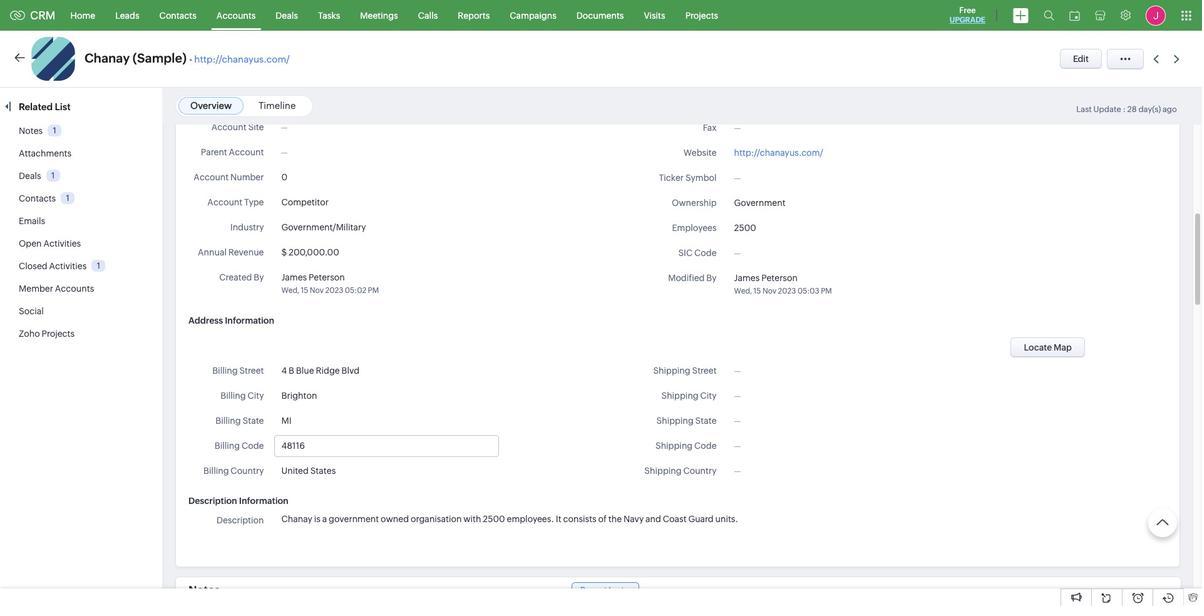 Task type: describe. For each thing, give the bounding box(es) containing it.
0 vertical spatial contacts
[[159, 10, 197, 20]]

sic
[[678, 248, 693, 258]]

day(s)
[[1139, 105, 1161, 114]]

industry
[[230, 222, 264, 232]]

edit button
[[1060, 49, 1102, 69]]

united
[[281, 466, 309, 476]]

social
[[19, 306, 44, 316]]

1 horizontal spatial deals link
[[266, 0, 308, 30]]

:
[[1123, 105, 1126, 114]]

0 horizontal spatial notes
[[19, 126, 43, 136]]

previous record image
[[1153, 55, 1159, 63]]

emails link
[[19, 216, 45, 226]]

billing street
[[212, 366, 264, 376]]

social link
[[19, 306, 44, 316]]

nov for modified by
[[763, 287, 777, 296]]

free upgrade
[[950, 6, 986, 24]]

shipping state
[[657, 416, 717, 426]]

overview link
[[190, 100, 232, 111]]

reports link
[[448, 0, 500, 30]]

created
[[219, 272, 252, 282]]

shipping for shipping country
[[645, 466, 682, 476]]

closed
[[19, 261, 47, 271]]

by for modified by
[[707, 273, 717, 283]]

parent account
[[201, 147, 264, 157]]

state for shipping state
[[695, 416, 717, 426]]

0 vertical spatial contacts link
[[149, 0, 207, 30]]

state for billing state
[[243, 416, 264, 426]]

city for billing city
[[248, 391, 264, 401]]

it
[[556, 514, 561, 524]]

notes link
[[19, 126, 43, 136]]

shipping country
[[645, 466, 717, 476]]

activities for closed activities
[[49, 261, 87, 271]]

james for created by
[[281, 272, 307, 282]]

2023 for government/military
[[325, 286, 343, 295]]

0 vertical spatial 2500
[[734, 223, 756, 233]]

code for shipping code
[[694, 441, 717, 451]]

united states
[[281, 466, 336, 476]]

1 for closed activities
[[97, 261, 100, 270]]

annual revenue
[[198, 247, 264, 257]]

government
[[734, 198, 786, 208]]

employees
[[672, 223, 717, 233]]

1 for contacts
[[66, 193, 69, 203]]

2023 for 2500
[[778, 287, 796, 296]]

billing code
[[215, 441, 264, 451]]

attachments link
[[19, 148, 71, 158]]

mi
[[281, 416, 292, 426]]

create menu image
[[1013, 8, 1029, 23]]

reports
[[458, 10, 490, 20]]

modified by
[[668, 273, 717, 283]]

last
[[1077, 105, 1092, 114]]

account for account site
[[212, 122, 246, 132]]

description for description information
[[188, 496, 237, 506]]

country for billing country
[[231, 466, 264, 476]]

coast
[[663, 514, 687, 524]]

visits link
[[634, 0, 675, 30]]

the
[[609, 514, 622, 524]]

open
[[19, 239, 42, 249]]

account type
[[208, 197, 264, 207]]

account site
[[212, 122, 264, 132]]

ticker symbol
[[659, 173, 717, 183]]

website
[[684, 148, 717, 158]]

address
[[188, 316, 223, 326]]

(sample)
[[133, 51, 187, 65]]

home
[[71, 10, 95, 20]]

country for shipping country
[[683, 466, 717, 476]]

member accounts link
[[19, 284, 94, 294]]

48116
[[281, 441, 305, 451]]

is
[[314, 514, 321, 524]]

open activities
[[19, 239, 81, 249]]

05:03
[[798, 287, 820, 296]]

related
[[19, 101, 53, 112]]

billing for billing city
[[221, 391, 246, 401]]

brighton
[[281, 391, 317, 401]]

meetings
[[360, 10, 398, 20]]

wed, for created by
[[281, 286, 299, 295]]

description for description
[[217, 515, 264, 525]]

street for shipping street
[[692, 366, 717, 376]]

crm link
[[10, 9, 55, 22]]

chanay (sample) - http://chanayus.com/
[[85, 51, 290, 65]]

government/military
[[281, 222, 366, 232]]

0 horizontal spatial contacts link
[[19, 193, 56, 204]]

member accounts
[[19, 284, 94, 294]]

calls link
[[408, 0, 448, 30]]

overview
[[190, 100, 232, 111]]

chanay is a government owned organisation with 2500 employees. it consists of the navy and coast guard units.
[[281, 514, 738, 524]]

chanay for is
[[281, 514, 312, 524]]

tasks
[[318, 10, 340, 20]]

1 vertical spatial contacts
[[19, 193, 56, 204]]

http://chanayus.com/ inside chanay (sample) - http://chanayus.com/
[[194, 54, 290, 64]]

account for account type
[[208, 197, 242, 207]]

search image
[[1044, 10, 1055, 21]]

0 vertical spatial http://chanayus.com/ link
[[194, 54, 290, 64]]

government
[[329, 514, 379, 524]]

consists
[[563, 514, 597, 524]]

closed activities link
[[19, 261, 87, 271]]

shipping code
[[656, 441, 717, 451]]

zoho projects
[[19, 329, 75, 339]]

upgrade
[[950, 16, 986, 24]]

sic code
[[678, 248, 717, 258]]

closed activities
[[19, 261, 87, 271]]

ticker
[[659, 173, 684, 183]]

home link
[[60, 0, 105, 30]]

employees.
[[507, 514, 554, 524]]

billing country
[[204, 466, 264, 476]]

account up number
[[229, 147, 264, 157]]

meetings link
[[350, 0, 408, 30]]



Task type: vqa. For each thing, say whether or not it's contained in the screenshot.


Task type: locate. For each thing, give the bounding box(es) containing it.
1 vertical spatial notes
[[188, 584, 220, 597]]

deals down attachments link
[[19, 171, 41, 181]]

1 horizontal spatial by
[[707, 273, 717, 283]]

by for created by
[[254, 272, 264, 282]]

code for billing code
[[242, 441, 264, 451]]

blue
[[296, 366, 314, 376]]

0 horizontal spatial accounts
[[55, 284, 94, 294]]

member
[[19, 284, 53, 294]]

related list
[[19, 101, 73, 112]]

james right modified by
[[734, 273, 760, 283]]

shipping up shipping code on the right bottom
[[657, 416, 694, 426]]

street up billing city
[[239, 366, 264, 376]]

create menu element
[[1006, 0, 1036, 30]]

information for description information
[[239, 496, 288, 506]]

1 vertical spatial 2500
[[483, 514, 505, 524]]

calendar image
[[1070, 10, 1080, 20]]

annual
[[198, 247, 227, 257]]

2 street from the left
[[692, 366, 717, 376]]

shipping city
[[662, 391, 717, 401]]

edit
[[1073, 54, 1089, 64]]

profile image
[[1146, 5, 1166, 25]]

1 vertical spatial description
[[217, 515, 264, 525]]

code right sic
[[694, 248, 717, 258]]

projects link
[[675, 0, 728, 30]]

chanay for (sample)
[[85, 51, 130, 65]]

shipping for shipping state
[[657, 416, 694, 426]]

information
[[225, 316, 274, 326], [239, 496, 288, 506]]

country down billing code
[[231, 466, 264, 476]]

pm right the 05:03
[[821, 287, 832, 296]]

ownership
[[672, 198, 717, 208]]

of
[[598, 514, 607, 524]]

deals left the tasks link
[[276, 10, 298, 20]]

billing down 'billing street'
[[221, 391, 246, 401]]

1 state from the left
[[243, 416, 264, 426]]

2023 inside "james peterson wed, 15 nov 2023 05:02 pm"
[[325, 286, 343, 295]]

1 horizontal spatial country
[[683, 466, 717, 476]]

tasks link
[[308, 0, 350, 30]]

0 horizontal spatial http://chanayus.com/
[[194, 54, 290, 64]]

1 down attachments link
[[51, 171, 55, 180]]

1 city from the left
[[248, 391, 264, 401]]

billing for billing street
[[212, 366, 238, 376]]

activities up the closed activities link
[[43, 239, 81, 249]]

activities for open activities
[[43, 239, 81, 249]]

nov inside james peterson wed, 15 nov 2023 05:03 pm
[[763, 287, 777, 296]]

200,000.00
[[289, 247, 339, 257]]

account number
[[194, 172, 264, 182]]

0 horizontal spatial street
[[239, 366, 264, 376]]

billing up billing country
[[215, 441, 240, 451]]

15 inside james peterson wed, 15 nov 2023 05:03 pm
[[754, 287, 761, 296]]

james down "$"
[[281, 272, 307, 282]]

0 horizontal spatial 2500
[[483, 514, 505, 524]]

1 horizontal spatial deals
[[276, 10, 298, 20]]

1 horizontal spatial projects
[[685, 10, 718, 20]]

1 right notes link
[[53, 126, 56, 135]]

0 vertical spatial description
[[188, 496, 237, 506]]

pm for government/military
[[368, 286, 379, 295]]

billing for billing state
[[216, 416, 241, 426]]

and
[[646, 514, 661, 524]]

calls
[[418, 10, 438, 20]]

organisation
[[411, 514, 462, 524]]

2500
[[734, 223, 756, 233], [483, 514, 505, 524]]

state down shipping city
[[695, 416, 717, 426]]

1 vertical spatial accounts
[[55, 284, 94, 294]]

billing for billing country
[[204, 466, 229, 476]]

emails
[[19, 216, 45, 226]]

1 vertical spatial deals link
[[19, 171, 41, 181]]

15 for created by
[[301, 286, 308, 295]]

05:02
[[345, 286, 366, 295]]

peterson inside james peterson wed, 15 nov 2023 05:03 pm
[[762, 273, 798, 283]]

0 horizontal spatial 15
[[301, 286, 308, 295]]

billing for billing code
[[215, 441, 240, 451]]

0 vertical spatial activities
[[43, 239, 81, 249]]

zoho
[[19, 329, 40, 339]]

leads link
[[105, 0, 149, 30]]

by
[[254, 272, 264, 282], [707, 273, 717, 283]]

1 horizontal spatial street
[[692, 366, 717, 376]]

city up shipping state on the bottom
[[700, 391, 717, 401]]

contacts up chanay (sample) - http://chanayus.com/
[[159, 10, 197, 20]]

0 vertical spatial http://chanayus.com/
[[194, 54, 290, 64]]

http://chanayus.com/ link
[[194, 54, 290, 64], [734, 148, 823, 158]]

leads
[[115, 10, 139, 20]]

1 horizontal spatial http://chanayus.com/
[[734, 148, 823, 158]]

1 horizontal spatial notes
[[188, 584, 220, 597]]

country down shipping code on the right bottom
[[683, 466, 717, 476]]

0 horizontal spatial projects
[[42, 329, 75, 339]]

update
[[1094, 105, 1121, 114]]

projects right zoho
[[42, 329, 75, 339]]

0 horizontal spatial pm
[[368, 286, 379, 295]]

0 vertical spatial accounts
[[217, 10, 256, 20]]

2500 right with
[[483, 514, 505, 524]]

billing down billing code
[[204, 466, 229, 476]]

guard
[[688, 514, 714, 524]]

0 horizontal spatial by
[[254, 272, 264, 282]]

description down the "description information"
[[217, 515, 264, 525]]

0 vertical spatial projects
[[685, 10, 718, 20]]

0 horizontal spatial state
[[243, 416, 264, 426]]

1 vertical spatial activities
[[49, 261, 87, 271]]

states
[[310, 466, 336, 476]]

peterson up the 05:03
[[762, 273, 798, 283]]

15 down $  200,000.00
[[301, 286, 308, 295]]

0 vertical spatial deals link
[[266, 0, 308, 30]]

0 horizontal spatial deals link
[[19, 171, 41, 181]]

city
[[248, 391, 264, 401], [700, 391, 717, 401]]

ridge
[[316, 366, 340, 376]]

1 horizontal spatial 2023
[[778, 287, 796, 296]]

1 street from the left
[[239, 366, 264, 376]]

code down shipping state on the bottom
[[694, 441, 717, 451]]

0 horizontal spatial deals
[[19, 171, 41, 181]]

a
[[322, 514, 327, 524]]

shipping up shipping city
[[653, 366, 690, 376]]

pm for 2500
[[821, 287, 832, 296]]

1 vertical spatial http://chanayus.com/
[[734, 148, 823, 158]]

2023 inside james peterson wed, 15 nov 2023 05:03 pm
[[778, 287, 796, 296]]

nov for created by
[[310, 286, 324, 295]]

profile element
[[1138, 0, 1174, 30]]

shipping for shipping code
[[656, 441, 693, 451]]

1 country from the left
[[231, 466, 264, 476]]

2 country from the left
[[683, 466, 717, 476]]

1 horizontal spatial 15
[[754, 287, 761, 296]]

james for modified by
[[734, 273, 760, 283]]

account for account number
[[194, 172, 229, 182]]

1 horizontal spatial city
[[700, 391, 717, 401]]

peterson inside "james peterson wed, 15 nov 2023 05:02 pm"
[[309, 272, 345, 282]]

1 horizontal spatial james
[[734, 273, 760, 283]]

next record image
[[1174, 55, 1182, 63]]

wed, inside "james peterson wed, 15 nov 2023 05:02 pm"
[[281, 286, 299, 295]]

1 horizontal spatial accounts
[[217, 10, 256, 20]]

http://chanayus.com/ link down accounts link at the top left of the page
[[194, 54, 290, 64]]

contacts link up emails link
[[19, 193, 56, 204]]

shipping for shipping city
[[662, 391, 699, 401]]

crm
[[30, 9, 55, 22]]

attachments
[[19, 148, 71, 158]]

1 horizontal spatial contacts link
[[149, 0, 207, 30]]

1 up open activities on the left top of the page
[[66, 193, 69, 203]]

zoho projects link
[[19, 329, 75, 339]]

by right created
[[254, 272, 264, 282]]

http://chanayus.com/ down accounts link at the top left of the page
[[194, 54, 290, 64]]

account down parent
[[194, 172, 229, 182]]

activities
[[43, 239, 81, 249], [49, 261, 87, 271]]

0 vertical spatial chanay
[[85, 51, 130, 65]]

2023
[[325, 286, 343, 295], [778, 287, 796, 296]]

1 horizontal spatial contacts
[[159, 10, 197, 20]]

state down billing city
[[243, 416, 264, 426]]

blvd
[[342, 366, 360, 376]]

chanay left the is
[[281, 514, 312, 524]]

1 vertical spatial information
[[239, 496, 288, 506]]

deals link down attachments link
[[19, 171, 41, 181]]

1 vertical spatial contacts link
[[19, 193, 56, 204]]

1
[[53, 126, 56, 135], [51, 171, 55, 180], [66, 193, 69, 203], [97, 261, 100, 270]]

number
[[230, 172, 264, 182]]

0 horizontal spatial james
[[281, 272, 307, 282]]

1 horizontal spatial peterson
[[762, 273, 798, 283]]

city up billing state
[[248, 391, 264, 401]]

peterson down 200,000.00
[[309, 272, 345, 282]]

2023 left 05:02 on the top left of the page
[[325, 286, 343, 295]]

chanay down leads link
[[85, 51, 130, 65]]

peterson for government/military
[[309, 272, 345, 282]]

symbol
[[686, 173, 717, 183]]

1 horizontal spatial state
[[695, 416, 717, 426]]

b
[[289, 366, 294, 376]]

pm right 05:02 on the top left of the page
[[368, 286, 379, 295]]

visits
[[644, 10, 665, 20]]

peterson
[[309, 272, 345, 282], [762, 273, 798, 283]]

street up shipping city
[[692, 366, 717, 376]]

-
[[189, 54, 192, 64]]

0 vertical spatial information
[[225, 316, 274, 326]]

1 vertical spatial http://chanayus.com/ link
[[734, 148, 823, 158]]

$  200,000.00
[[281, 247, 339, 257]]

pm inside james peterson wed, 15 nov 2023 05:03 pm
[[821, 287, 832, 296]]

activities up member accounts link
[[49, 261, 87, 271]]

james peterson wed, 15 nov 2023 05:03 pm
[[734, 273, 832, 296]]

notes
[[19, 126, 43, 136], [188, 584, 220, 597]]

15 left the 05:03
[[754, 287, 761, 296]]

wed, for modified by
[[734, 287, 752, 296]]

owned
[[381, 514, 409, 524]]

code for sic code
[[694, 248, 717, 258]]

contacts link
[[149, 0, 207, 30], [19, 193, 56, 204]]

description information
[[188, 496, 288, 506]]

code down billing state
[[242, 441, 264, 451]]

james inside james peterson wed, 15 nov 2023 05:03 pm
[[734, 273, 760, 283]]

None button
[[1011, 338, 1085, 358]]

information down billing country
[[239, 496, 288, 506]]

contacts up emails link
[[19, 193, 56, 204]]

description down billing country
[[188, 496, 237, 506]]

account down account number at the top left of page
[[208, 197, 242, 207]]

james
[[281, 272, 307, 282], [734, 273, 760, 283]]

4
[[281, 366, 287, 376]]

1 horizontal spatial nov
[[763, 287, 777, 296]]

2 city from the left
[[700, 391, 717, 401]]

1 horizontal spatial wed,
[[734, 287, 752, 296]]

1 horizontal spatial pm
[[821, 287, 832, 296]]

0 horizontal spatial 2023
[[325, 286, 343, 295]]

0 horizontal spatial http://chanayus.com/ link
[[194, 54, 290, 64]]

information right address
[[225, 316, 274, 326]]

15 inside "james peterson wed, 15 nov 2023 05:02 pm"
[[301, 286, 308, 295]]

revenue
[[228, 247, 264, 257]]

2023 left the 05:03
[[778, 287, 796, 296]]

wed, inside james peterson wed, 15 nov 2023 05:03 pm
[[734, 287, 752, 296]]

timeline link
[[259, 100, 296, 111]]

1 vertical spatial chanay
[[281, 514, 312, 524]]

contacts link up chanay (sample) - http://chanayus.com/
[[149, 0, 207, 30]]

0 horizontal spatial wed,
[[281, 286, 299, 295]]

billing up billing city
[[212, 366, 238, 376]]

street for billing street
[[239, 366, 264, 376]]

documents link
[[567, 0, 634, 30]]

shipping for shipping street
[[653, 366, 690, 376]]

0 horizontal spatial contacts
[[19, 193, 56, 204]]

0 horizontal spatial country
[[231, 466, 264, 476]]

with
[[464, 514, 481, 524]]

james inside "james peterson wed, 15 nov 2023 05:02 pm"
[[281, 272, 307, 282]]

1 right closed activities at the left top of the page
[[97, 261, 100, 270]]

nov inside "james peterson wed, 15 nov 2023 05:02 pm"
[[310, 286, 324, 295]]

1 for notes
[[53, 126, 56, 135]]

pm inside "james peterson wed, 15 nov 2023 05:02 pm"
[[368, 286, 379, 295]]

0 vertical spatial notes
[[19, 126, 43, 136]]

campaigns link
[[500, 0, 567, 30]]

1 horizontal spatial 2500
[[734, 223, 756, 233]]

type
[[244, 197, 264, 207]]

http://chanayus.com/ link up government at the top right of page
[[734, 148, 823, 158]]

by right modified
[[707, 273, 717, 283]]

nov down 200,000.00
[[310, 286, 324, 295]]

2 state from the left
[[695, 416, 717, 426]]

1 for deals
[[51, 171, 55, 180]]

competitor
[[281, 197, 329, 207]]

search element
[[1036, 0, 1062, 31]]

shipping up the shipping country
[[656, 441, 693, 451]]

billing
[[212, 366, 238, 376], [221, 391, 246, 401], [216, 416, 241, 426], [215, 441, 240, 451], [204, 466, 229, 476]]

1 vertical spatial projects
[[42, 329, 75, 339]]

billing up billing code
[[216, 416, 241, 426]]

peterson for 2500
[[762, 273, 798, 283]]

city for shipping city
[[700, 391, 717, 401]]

deals link left the tasks
[[266, 0, 308, 30]]

parent
[[201, 147, 227, 157]]

1 vertical spatial deals
[[19, 171, 41, 181]]

billing state
[[216, 416, 264, 426]]

0 horizontal spatial nov
[[310, 286, 324, 295]]

shipping street
[[653, 366, 717, 376]]

shipping down shipping street
[[662, 391, 699, 401]]

1 horizontal spatial chanay
[[281, 514, 312, 524]]

accounts link
[[207, 0, 266, 30]]

http://chanayus.com/ up government at the top right of page
[[734, 148, 823, 158]]

1 horizontal spatial http://chanayus.com/ link
[[734, 148, 823, 158]]

street
[[239, 366, 264, 376], [692, 366, 717, 376]]

0 vertical spatial deals
[[276, 10, 298, 20]]

projects inside projects link
[[685, 10, 718, 20]]

shipping down shipping code on the right bottom
[[645, 466, 682, 476]]

projects right visits link
[[685, 10, 718, 20]]

chanay
[[85, 51, 130, 65], [281, 514, 312, 524]]

information for address information
[[225, 316, 274, 326]]

0 horizontal spatial city
[[248, 391, 264, 401]]

0 horizontal spatial chanay
[[85, 51, 130, 65]]

15 for modified by
[[754, 287, 761, 296]]

account
[[212, 122, 246, 132], [229, 147, 264, 157], [194, 172, 229, 182], [208, 197, 242, 207]]

deals
[[276, 10, 298, 20], [19, 171, 41, 181]]

campaigns
[[510, 10, 557, 20]]

nov left the 05:03
[[763, 287, 777, 296]]

15
[[301, 286, 308, 295], [754, 287, 761, 296]]

2500 down government at the top right of page
[[734, 223, 756, 233]]

account up the parent account
[[212, 122, 246, 132]]

0 horizontal spatial peterson
[[309, 272, 345, 282]]



